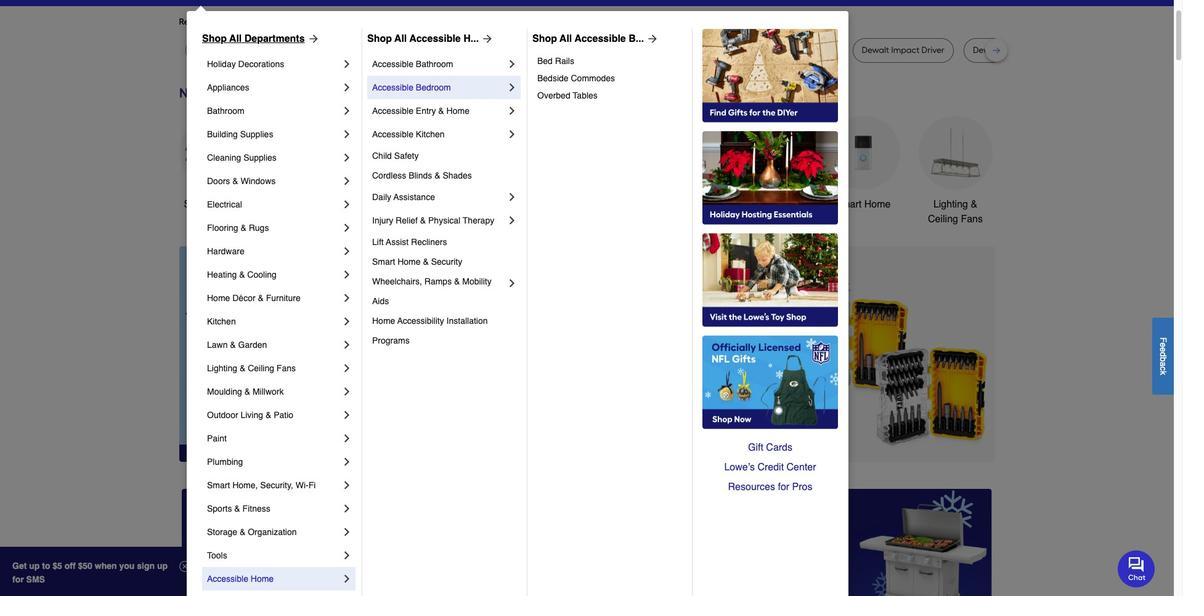 Task type: vqa. For each thing, say whether or not it's contained in the screenshot.
with
no



Task type: describe. For each thing, give the bounding box(es) containing it.
programs
[[372, 336, 410, 346]]

lighting inside lighting & ceiling fans
[[934, 199, 969, 210]]

drill for dewalt drill bit
[[354, 45, 368, 55]]

chevron right image for building supplies
[[341, 128, 353, 141]]

entry
[[416, 106, 436, 116]]

bit for dewalt drill bit
[[370, 45, 380, 55]]

plumbing
[[207, 457, 243, 467]]

visit the lowe's toy shop. image
[[703, 234, 838, 327]]

chevron right image for wheelchairs, ramps & mobility aids
[[506, 277, 518, 290]]

moulding & millwork link
[[207, 380, 341, 404]]

2 up from the left
[[157, 562, 168, 572]]

scroll to item #2 image
[[663, 440, 693, 445]]

windows
[[241, 176, 276, 186]]

sports & fitness
[[207, 504, 270, 514]]

accessible home link
[[207, 568, 341, 591]]

accessible down the recommended searches for you heading
[[575, 33, 626, 44]]

1 up from the left
[[29, 562, 40, 572]]

outdoor for outdoor living & patio
[[207, 411, 238, 420]]

supplies for cleaning supplies
[[244, 153, 277, 163]]

recliners
[[411, 237, 447, 247]]

smart for smart home
[[836, 199, 862, 210]]

chevron right image for holiday decorations
[[341, 58, 353, 70]]

accessible for accessible bedroom
[[372, 83, 414, 92]]

resources for pros
[[728, 482, 813, 493]]

wheelchairs, ramps & mobility aids
[[372, 277, 494, 306]]

lowe's
[[725, 462, 755, 473]]

holiday decorations
[[207, 59, 284, 69]]

& inside outdoor tools & equipment
[[707, 199, 714, 210]]

gift cards link
[[703, 438, 838, 458]]

$50
[[78, 562, 92, 572]]

scroll to item #3 element
[[693, 439, 725, 446]]

drill for dewalt drill
[[738, 45, 752, 55]]

chevron right image for daily assistance
[[506, 191, 518, 203]]

for right suggestions
[[388, 17, 399, 27]]

decorations for christmas
[[467, 214, 520, 225]]

therapy
[[463, 216, 495, 226]]

b...
[[629, 33, 644, 44]]

find gifts for the diyer. image
[[703, 29, 838, 123]]

up to 35 percent off select small appliances. image
[[459, 489, 716, 597]]

drill for dewalt drill bit set
[[1003, 45, 1018, 55]]

h...
[[464, 33, 479, 44]]

cleaning supplies link
[[207, 146, 341, 170]]

up to 50 percent off select tools and accessories. image
[[398, 247, 995, 462]]

driver for impact driver bit
[[522, 45, 545, 55]]

dewalt impact driver
[[862, 45, 945, 55]]

furniture
[[266, 293, 301, 303]]

you for more suggestions for you
[[401, 17, 415, 27]]

pros
[[793, 482, 813, 493]]

blinds
[[409, 171, 432, 181]]

dewalt for dewalt drill bit set
[[973, 45, 1001, 55]]

doors & windows
[[207, 176, 276, 186]]

electrical link
[[207, 193, 341, 216]]

accessible kitchen link
[[372, 123, 506, 146]]

gift
[[748, 443, 764, 454]]

smart home, security, wi-fi link
[[207, 474, 341, 498]]

flooring & rugs
[[207, 223, 269, 233]]

recommended searches for you heading
[[179, 16, 995, 28]]

assist
[[386, 237, 409, 247]]

installation
[[447, 316, 488, 326]]

security
[[431, 257, 463, 267]]

accessible for accessible bathroom
[[372, 59, 414, 69]]

holiday hosting essentials. image
[[703, 131, 838, 225]]

outdoor for outdoor tools & equipment
[[643, 199, 679, 210]]

electrical
[[207, 200, 242, 210]]

chevron right image for smart home, security, wi-fi
[[341, 480, 353, 492]]

0 horizontal spatial bathroom
[[207, 106, 245, 116]]

chevron right image for cleaning supplies
[[341, 152, 353, 164]]

outdoor tools & equipment
[[643, 199, 714, 225]]

cordless blinds & shades
[[372, 171, 472, 181]]

storage & organization link
[[207, 521, 341, 544]]

shop all accessible h...
[[367, 33, 479, 44]]

sports
[[207, 504, 232, 514]]

lowe's credit center link
[[703, 458, 838, 478]]

cards
[[767, 443, 793, 454]]

overbed
[[538, 91, 571, 100]]

dewalt for dewalt impact driver
[[862, 45, 890, 55]]

set
[[1032, 45, 1044, 55]]

shop all accessible b...
[[533, 33, 644, 44]]

chevron right image for lawn & garden
[[341, 339, 353, 351]]

fitness
[[243, 504, 270, 514]]

chevron right image for accessible entry & home
[[506, 105, 518, 117]]

accessible entry & home
[[372, 106, 470, 116]]

0 horizontal spatial tools
[[207, 551, 227, 561]]

0 vertical spatial bathroom
[[416, 59, 453, 69]]

shop for shop all departments
[[202, 33, 227, 44]]

chevron right image for injury relief & physical therapy
[[506, 215, 518, 227]]

1 vertical spatial lighting
[[207, 364, 237, 374]]

bedside commodes
[[538, 73, 615, 83]]

a
[[1159, 362, 1169, 367]]

& inside 'link'
[[240, 528, 246, 538]]

home,
[[233, 481, 258, 491]]

all for shop all accessible b...
[[560, 33, 572, 44]]

off
[[65, 562, 76, 572]]

moulding & millwork
[[207, 387, 284, 397]]

cordless blinds & shades link
[[372, 166, 518, 186]]

overbed tables
[[538, 91, 598, 100]]

impact for impact driver
[[781, 45, 809, 55]]

commodes
[[571, 73, 615, 83]]

accessible for accessible entry & home
[[372, 106, 414, 116]]

0 horizontal spatial lighting & ceiling fans
[[207, 364, 296, 374]]

1 e from the top
[[1159, 343, 1169, 348]]

more suggestions for you link
[[316, 16, 425, 28]]

accessible up accessible bathroom link
[[410, 33, 461, 44]]

impact for impact driver bit
[[491, 45, 520, 55]]

shades
[[443, 171, 472, 181]]

1 horizontal spatial tools link
[[364, 116, 438, 212]]

get
[[12, 562, 27, 572]]

flooring
[[207, 223, 238, 233]]

shop for shop all accessible h...
[[367, 33, 392, 44]]

shop all deals link
[[179, 116, 253, 212]]

shop these last-minute gifts. $99 or less. quantities are limited and won't last. image
[[179, 247, 378, 462]]

daily
[[372, 192, 392, 202]]

0 vertical spatial lighting & ceiling fans
[[928, 199, 983, 225]]

& inside wheelchairs, ramps & mobility aids
[[454, 277, 460, 287]]

sms
[[26, 575, 45, 585]]

0 vertical spatial kitchen
[[416, 129, 445, 139]]

flooring & rugs link
[[207, 216, 341, 240]]

0 horizontal spatial bathroom link
[[207, 99, 341, 123]]

shop all accessible h... link
[[367, 31, 494, 46]]

dewalt drill bit
[[324, 45, 380, 55]]

bedside
[[538, 73, 569, 83]]

f e e d b a c k
[[1159, 337, 1169, 375]]

shop all departments link
[[202, 31, 320, 46]]

departments
[[245, 33, 305, 44]]

2 e from the top
[[1159, 348, 1169, 352]]

bit for dewalt drill bit set
[[1020, 45, 1030, 55]]

more
[[316, 17, 336, 27]]

child safety
[[372, 151, 419, 161]]

daily assistance link
[[372, 186, 506, 209]]

chat invite button image
[[1118, 550, 1156, 588]]

assistance
[[394, 192, 435, 202]]

chevron right image for bathroom
[[341, 105, 353, 117]]

lawn & garden link
[[207, 334, 341, 357]]

paint link
[[207, 427, 341, 451]]

bed rails link
[[538, 52, 684, 70]]

chevron right image for accessible home
[[341, 573, 353, 586]]

doors
[[207, 176, 230, 186]]

tables
[[573, 91, 598, 100]]



Task type: locate. For each thing, give the bounding box(es) containing it.
0 horizontal spatial arrow right image
[[305, 33, 320, 45]]

all for shop all accessible h...
[[395, 33, 407, 44]]

c
[[1159, 367, 1169, 371]]

outdoor inside outdoor tools & equipment
[[643, 199, 679, 210]]

d
[[1159, 352, 1169, 357]]

impact driver bit
[[491, 45, 557, 55]]

1 driver from the left
[[522, 45, 545, 55]]

arrow right image for shop all accessible b...
[[644, 33, 659, 45]]

heating & cooling
[[207, 270, 277, 280]]

0 vertical spatial tools link
[[364, 116, 438, 212]]

up
[[29, 562, 40, 572], [157, 562, 168, 572]]

0 vertical spatial outdoor
[[643, 199, 679, 210]]

tools up equipment
[[681, 199, 704, 210]]

accessible entry & home link
[[372, 99, 506, 123]]

sign
[[137, 562, 155, 572]]

storage
[[207, 528, 237, 538]]

shop down recommended
[[202, 33, 227, 44]]

chevron right image for moulding & millwork
[[341, 386, 353, 398]]

1 horizontal spatial outdoor
[[643, 199, 679, 210]]

accessible up 'child safety'
[[372, 129, 414, 139]]

None search field
[[459, 0, 796, 8]]

2 horizontal spatial bathroom
[[750, 199, 792, 210]]

1 arrow right image from the left
[[479, 33, 494, 45]]

0 vertical spatial lighting & ceiling fans link
[[919, 116, 993, 227]]

0 horizontal spatial you
[[291, 17, 306, 27]]

tools down storage
[[207, 551, 227, 561]]

3 shop from the left
[[533, 33, 557, 44]]

arrow right image
[[479, 33, 494, 45], [644, 33, 659, 45]]

0 horizontal spatial impact
[[491, 45, 520, 55]]

1 vertical spatial smart
[[372, 257, 395, 267]]

0 vertical spatial decorations
[[238, 59, 284, 69]]

outdoor down moulding
[[207, 411, 238, 420]]

bedroom
[[416, 83, 451, 92]]

f
[[1159, 337, 1169, 343]]

0 horizontal spatial tools link
[[207, 544, 341, 568]]

3 bit from the left
[[1020, 45, 1030, 55]]

rugs
[[249, 223, 269, 233]]

supplies inside building supplies link
[[240, 129, 273, 139]]

1 vertical spatial ceiling
[[248, 364, 274, 374]]

e up b
[[1159, 348, 1169, 352]]

1 horizontal spatial drill
[[738, 45, 752, 55]]

arrow right image for shop all accessible h...
[[479, 33, 494, 45]]

living
[[241, 411, 263, 420]]

2 driver from the left
[[811, 45, 834, 55]]

k
[[1159, 371, 1169, 375]]

bit down more suggestions for you link
[[370, 45, 380, 55]]

1 horizontal spatial impact
[[781, 45, 809, 55]]

new deals every day during 25 days of deals image
[[179, 83, 995, 103]]

all up accessible bathroom
[[395, 33, 407, 44]]

1 horizontal spatial smart
[[372, 257, 395, 267]]

arrow right image
[[305, 33, 320, 45], [973, 354, 985, 367]]

all right shop
[[210, 199, 220, 210]]

arrow right image up bed rails link at top
[[644, 33, 659, 45]]

accessible up accessible bedroom
[[372, 59, 414, 69]]

1 horizontal spatial driver
[[811, 45, 834, 55]]

1 vertical spatial lighting & ceiling fans link
[[207, 357, 341, 380]]

décor
[[233, 293, 256, 303]]

1 vertical spatial bathroom
[[207, 106, 245, 116]]

1 horizontal spatial lighting & ceiling fans link
[[919, 116, 993, 227]]

shop for shop all accessible b...
[[533, 33, 557, 44]]

arrow right image inside shop all accessible h... 'link'
[[479, 33, 494, 45]]

accessible for accessible kitchen
[[372, 129, 414, 139]]

shop up bed
[[533, 33, 557, 44]]

0 horizontal spatial lighting
[[207, 364, 237, 374]]

tools up relief at top
[[390, 199, 413, 210]]

accessible for accessible home
[[207, 575, 248, 584]]

0 horizontal spatial bit
[[370, 45, 380, 55]]

0 vertical spatial supplies
[[240, 129, 273, 139]]

kitchen
[[416, 129, 445, 139], [207, 317, 236, 327]]

shop inside 'link'
[[367, 33, 392, 44]]

0 horizontal spatial ceiling
[[248, 364, 274, 374]]

bit for impact driver bit
[[547, 45, 557, 55]]

accessible kitchen
[[372, 129, 445, 139]]

outdoor tools & equipment link
[[641, 116, 715, 227]]

1 impact from the left
[[491, 45, 520, 55]]

1 horizontal spatial kitchen
[[416, 129, 445, 139]]

chevron right image for sports & fitness
[[341, 503, 353, 515]]

daily assistance
[[372, 192, 435, 202]]

supplies up "windows" at the left top
[[244, 153, 277, 163]]

shop down more suggestions for you link
[[367, 33, 392, 44]]

0 horizontal spatial fans
[[277, 364, 296, 374]]

more suggestions for you
[[316, 17, 415, 27]]

injury
[[372, 216, 393, 226]]

bed rails
[[538, 56, 575, 66]]

0 horizontal spatial lighting & ceiling fans link
[[207, 357, 341, 380]]

2 impact from the left
[[781, 45, 809, 55]]

cooling
[[247, 270, 277, 280]]

smart home
[[836, 199, 891, 210]]

chevron right image for outdoor living & patio
[[341, 409, 353, 422]]

1 horizontal spatial lighting
[[934, 199, 969, 210]]

you
[[119, 562, 135, 572]]

tools link
[[364, 116, 438, 212], [207, 544, 341, 568]]

chevron right image for appliances
[[341, 81, 353, 94]]

chevron right image for home décor & furniture
[[341, 292, 353, 305]]

chevron right image for accessible bedroom
[[506, 81, 518, 94]]

2 shop from the left
[[367, 33, 392, 44]]

holiday
[[207, 59, 236, 69]]

chevron right image for heating & cooling
[[341, 269, 353, 281]]

shop
[[184, 199, 207, 210]]

accessible up accessible kitchen
[[372, 106, 414, 116]]

3 driver from the left
[[922, 45, 945, 55]]

home accessibility installation programs
[[372, 316, 490, 346]]

1 vertical spatial tools link
[[207, 544, 341, 568]]

$5
[[53, 562, 62, 572]]

b
[[1159, 357, 1169, 362]]

0 vertical spatial arrow right image
[[305, 33, 320, 45]]

1 dewalt from the left
[[324, 45, 352, 55]]

3 drill from the left
[[1003, 45, 1018, 55]]

accessible bedroom link
[[372, 76, 506, 99]]

arrow right image inside shop all accessible b... link
[[644, 33, 659, 45]]

outdoor up equipment
[[643, 199, 679, 210]]

all up rails
[[560, 33, 572, 44]]

smart home, security, wi-fi
[[207, 481, 316, 491]]

bathroom link
[[207, 99, 341, 123], [734, 116, 808, 212]]

shop all deals
[[184, 199, 248, 210]]

0 horizontal spatial drill
[[354, 45, 368, 55]]

accessible down accessible bathroom
[[372, 83, 414, 92]]

cordless
[[372, 171, 406, 181]]

chevron right image for plumbing
[[341, 456, 353, 469]]

chevron right image for accessible kitchen
[[506, 128, 518, 141]]

1 vertical spatial arrow right image
[[973, 354, 985, 367]]

2 horizontal spatial driver
[[922, 45, 945, 55]]

2 arrow right image from the left
[[644, 33, 659, 45]]

all down the recommended searches for you
[[229, 33, 242, 44]]

all for shop all departments
[[229, 33, 242, 44]]

supplies for building supplies
[[240, 129, 273, 139]]

all inside 'link'
[[395, 33, 407, 44]]

2 you from the left
[[401, 17, 415, 27]]

1 vertical spatial kitchen
[[207, 317, 236, 327]]

0 horizontal spatial outdoor
[[207, 411, 238, 420]]

dewalt for dewalt drill bit
[[324, 45, 352, 55]]

2 vertical spatial bathroom
[[750, 199, 792, 210]]

bit up bed rails
[[547, 45, 557, 55]]

tools inside outdoor tools & equipment
[[681, 199, 704, 210]]

building
[[207, 129, 238, 139]]

lighting & ceiling fans
[[928, 199, 983, 225], [207, 364, 296, 374]]

equipment
[[655, 214, 702, 225]]

2 vertical spatial smart
[[207, 481, 230, 491]]

kitchen up lawn in the bottom of the page
[[207, 317, 236, 327]]

0 vertical spatial ceiling
[[928, 214, 959, 225]]

storage & organization
[[207, 528, 297, 538]]

up right sign
[[157, 562, 168, 572]]

for down get
[[12, 575, 24, 585]]

bit left set
[[1020, 45, 1030, 55]]

up left to
[[29, 562, 40, 572]]

0 vertical spatial smart
[[836, 199, 862, 210]]

2 horizontal spatial impact
[[892, 45, 920, 55]]

decorations for holiday
[[238, 59, 284, 69]]

get up to 2 free select tools or batteries when you buy 1 with select purchases. image
[[182, 489, 439, 597]]

arrow right image up accessible bathroom link
[[479, 33, 494, 45]]

up to 30 percent off select grills and accessories. image
[[736, 489, 993, 597]]

1 horizontal spatial fans
[[961, 214, 983, 225]]

1 you from the left
[[291, 17, 306, 27]]

accessibility
[[398, 316, 444, 326]]

e up d
[[1159, 343, 1169, 348]]

1 bit from the left
[[370, 45, 380, 55]]

smart for smart home & security
[[372, 257, 395, 267]]

1 vertical spatial fans
[[277, 364, 296, 374]]

home décor & furniture link
[[207, 287, 341, 310]]

for inside get up to $5 off $50 when you sign up for sms
[[12, 575, 24, 585]]

you up the shop all accessible h...
[[401, 17, 415, 27]]

driver
[[522, 45, 545, 55], [811, 45, 834, 55], [922, 45, 945, 55]]

0 horizontal spatial up
[[29, 562, 40, 572]]

chevron right image
[[506, 81, 518, 94], [341, 105, 353, 117], [506, 105, 518, 117], [341, 128, 353, 141], [506, 215, 518, 227], [341, 222, 353, 234], [341, 245, 353, 258], [341, 269, 353, 281], [506, 277, 518, 290], [341, 292, 353, 305], [341, 316, 353, 328], [341, 363, 353, 375], [341, 409, 353, 422], [341, 456, 353, 469], [341, 480, 353, 492], [341, 526, 353, 539], [341, 550, 353, 562]]

all for shop all deals
[[210, 199, 220, 210]]

home inside the home accessibility installation programs
[[372, 316, 395, 326]]

1 horizontal spatial bathroom
[[416, 59, 453, 69]]

chevron right image for flooring & rugs
[[341, 222, 353, 234]]

1 vertical spatial decorations
[[467, 214, 520, 225]]

1 horizontal spatial arrow right image
[[973, 354, 985, 367]]

1 shop from the left
[[202, 33, 227, 44]]

1 horizontal spatial bathroom link
[[734, 116, 808, 212]]

smart home & security link
[[372, 252, 518, 272]]

child
[[372, 151, 392, 161]]

0 horizontal spatial smart
[[207, 481, 230, 491]]

smart
[[836, 199, 862, 210], [372, 257, 395, 267], [207, 481, 230, 491]]

for left pros
[[778, 482, 790, 493]]

ramps
[[425, 277, 452, 287]]

chevron right image for hardware
[[341, 245, 353, 258]]

1 drill from the left
[[354, 45, 368, 55]]

chevron right image for doors & windows
[[341, 175, 353, 187]]

smart home & security
[[372, 257, 463, 267]]

scroll to item #4 image
[[725, 440, 755, 445]]

shop all accessible b... link
[[533, 31, 659, 46]]

impact driver
[[781, 45, 834, 55]]

impact
[[491, 45, 520, 55], [781, 45, 809, 55], [892, 45, 920, 55]]

2 horizontal spatial tools
[[681, 199, 704, 210]]

tools
[[390, 199, 413, 210], [681, 199, 704, 210], [207, 551, 227, 561]]

scroll to item #5 image
[[755, 440, 784, 445]]

0 horizontal spatial driver
[[522, 45, 545, 55]]

outdoor living & patio link
[[207, 404, 341, 427]]

kitchen down entry
[[416, 129, 445, 139]]

0 horizontal spatial kitchen
[[207, 317, 236, 327]]

for up departments
[[278, 17, 289, 27]]

dewalt for dewalt drill
[[708, 45, 735, 55]]

shop all departments
[[202, 33, 305, 44]]

dewalt drill
[[708, 45, 752, 55]]

home inside 'link'
[[251, 575, 274, 584]]

1 horizontal spatial arrow right image
[[644, 33, 659, 45]]

plumbing link
[[207, 451, 341, 474]]

drill
[[354, 45, 368, 55], [738, 45, 752, 55], [1003, 45, 1018, 55]]

arrow right image inside shop all departments link
[[305, 33, 320, 45]]

1 horizontal spatial tools
[[390, 199, 413, 210]]

2 horizontal spatial smart
[[836, 199, 862, 210]]

chevron right image for paint
[[341, 433, 353, 445]]

1 vertical spatial outdoor
[[207, 411, 238, 420]]

1 horizontal spatial up
[[157, 562, 168, 572]]

supplies up cleaning supplies
[[240, 129, 273, 139]]

chevron right image for tools
[[341, 550, 353, 562]]

bedside commodes link
[[538, 70, 684, 87]]

3 dewalt from the left
[[862, 45, 890, 55]]

1 horizontal spatial shop
[[367, 33, 392, 44]]

1 vertical spatial supplies
[[244, 153, 277, 163]]

decorations down shop all departments link at top left
[[238, 59, 284, 69]]

4 dewalt from the left
[[973, 45, 1001, 55]]

0 vertical spatial lighting
[[934, 199, 969, 210]]

chevron right image for kitchen
[[341, 316, 353, 328]]

organization
[[248, 528, 297, 538]]

2 bit from the left
[[547, 45, 557, 55]]

chevron right image for electrical
[[341, 199, 353, 211]]

chevron right image for storage & organization
[[341, 526, 353, 539]]

home décor & furniture
[[207, 293, 301, 303]]

physical
[[428, 216, 461, 226]]

chevron right image
[[341, 58, 353, 70], [506, 58, 518, 70], [341, 81, 353, 94], [506, 128, 518, 141], [341, 152, 353, 164], [341, 175, 353, 187], [506, 191, 518, 203], [341, 199, 353, 211], [341, 339, 353, 351], [341, 386, 353, 398], [341, 433, 353, 445], [341, 503, 353, 515], [341, 573, 353, 586]]

1 vertical spatial lighting & ceiling fans
[[207, 364, 296, 374]]

0 horizontal spatial shop
[[202, 33, 227, 44]]

& inside lighting & ceiling fans
[[971, 199, 978, 210]]

officially licensed n f l gifts. shop now. image
[[703, 336, 838, 430]]

3 impact from the left
[[892, 45, 920, 55]]

doors & windows link
[[207, 170, 341, 193]]

patio
[[274, 411, 294, 420]]

1 horizontal spatial bit
[[547, 45, 557, 55]]

decorations down "christmas"
[[467, 214, 520, 225]]

2 drill from the left
[[738, 45, 752, 55]]

supplies inside cleaning supplies link
[[244, 153, 277, 163]]

1 horizontal spatial lighting & ceiling fans
[[928, 199, 983, 225]]

you for recommended searches for you
[[291, 17, 306, 27]]

chevron right image for accessible bathroom
[[506, 58, 518, 70]]

you left more
[[291, 17, 306, 27]]

you
[[291, 17, 306, 27], [401, 17, 415, 27]]

2 horizontal spatial bit
[[1020, 45, 1030, 55]]

suggestions
[[338, 17, 386, 27]]

0 vertical spatial fans
[[961, 214, 983, 225]]

rails
[[555, 56, 575, 66]]

f e e d b a c k button
[[1153, 318, 1174, 395]]

1 horizontal spatial decorations
[[467, 214, 520, 225]]

bit
[[370, 45, 380, 55], [547, 45, 557, 55], [1020, 45, 1030, 55]]

center
[[787, 462, 817, 473]]

all
[[229, 33, 242, 44], [395, 33, 407, 44], [560, 33, 572, 44], [210, 199, 220, 210]]

driver for impact driver
[[811, 45, 834, 55]]

&
[[439, 106, 444, 116], [435, 171, 440, 181], [233, 176, 238, 186], [707, 199, 714, 210], [971, 199, 978, 210], [420, 216, 426, 226], [241, 223, 246, 233], [423, 257, 429, 267], [239, 270, 245, 280], [454, 277, 460, 287], [258, 293, 264, 303], [230, 340, 236, 350], [240, 364, 246, 374], [245, 387, 250, 397], [266, 411, 271, 420], [234, 504, 240, 514], [240, 528, 246, 538]]

accessible down storage
[[207, 575, 248, 584]]

2 horizontal spatial drill
[[1003, 45, 1018, 55]]

millwork
[[253, 387, 284, 397]]

supplies
[[240, 129, 273, 139], [244, 153, 277, 163]]

1 horizontal spatial you
[[401, 17, 415, 27]]

when
[[95, 562, 117, 572]]

overbed tables link
[[538, 87, 684, 104]]

christmas
[[471, 199, 516, 210]]

2 dewalt from the left
[[708, 45, 735, 55]]

chevron right image for lighting & ceiling fans
[[341, 363, 353, 375]]

1 horizontal spatial ceiling
[[928, 214, 959, 225]]

smart for smart home, security, wi-fi
[[207, 481, 230, 491]]

2 horizontal spatial shop
[[533, 33, 557, 44]]

0 horizontal spatial arrow right image
[[479, 33, 494, 45]]

0 horizontal spatial decorations
[[238, 59, 284, 69]]

paint
[[207, 434, 227, 444]]

shop
[[202, 33, 227, 44], [367, 33, 392, 44], [533, 33, 557, 44]]

to
[[42, 562, 50, 572]]



